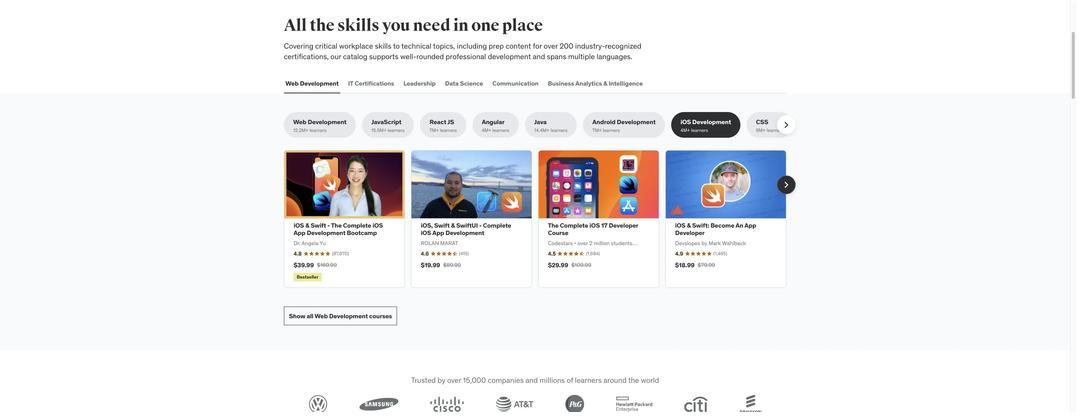 Task type: locate. For each thing, give the bounding box(es) containing it.
industry-
[[576, 41, 605, 51]]

web development
[[286, 79, 339, 87]]

show
[[289, 312, 306, 320]]

and down for
[[533, 52, 546, 61]]

leadership
[[404, 79, 436, 87]]

- inside ios & swift - the complete ios app development bootcamp
[[328, 221, 330, 229]]

companies
[[488, 376, 524, 385]]

1 horizontal spatial 7m+
[[593, 127, 602, 133]]

ios & swift - the complete ios app development bootcamp
[[294, 221, 383, 237]]

7m+
[[430, 127, 439, 133], [593, 127, 602, 133]]

over up 'spans'
[[544, 41, 558, 51]]

multiple
[[569, 52, 595, 61]]

data science button
[[444, 74, 485, 93]]

covering
[[284, 41, 314, 51]]

0 vertical spatial web
[[286, 79, 299, 87]]

certifications,
[[284, 52, 329, 61]]

become
[[711, 221, 735, 229]]

-
[[328, 221, 330, 229], [480, 221, 482, 229]]

certifications
[[355, 79, 394, 87]]

and left millions
[[526, 376, 538, 385]]

- inside ios, swift & swiftui - complete ios app development
[[480, 221, 482, 229]]

swift inside ios & swift - the complete ios app development bootcamp
[[311, 221, 326, 229]]

learners inside react js 7m+ learners
[[440, 127, 457, 133]]

you
[[382, 16, 410, 35]]

over
[[544, 41, 558, 51], [447, 376, 462, 385]]

1 horizontal spatial app
[[433, 229, 445, 237]]

complete inside ios & swift - the complete ios app development bootcamp
[[343, 221, 372, 229]]

and inside covering critical workplace skills to technical topics, including prep content for over 200 industry-recognized certifications, our catalog supports well-rounded professional development and spans multiple languages.
[[533, 52, 546, 61]]

samsung logo image
[[360, 398, 399, 411]]

world
[[641, 376, 660, 385]]

spans
[[547, 52, 567, 61]]

java
[[535, 118, 547, 126]]

& inside ios & swift - the complete ios app development bootcamp
[[306, 221, 310, 229]]

1 horizontal spatial 4m+
[[681, 127, 691, 133]]

swift
[[311, 221, 326, 229], [435, 221, 450, 229]]

skills up workplace
[[338, 16, 380, 35]]

ericsson logo image
[[741, 395, 762, 412]]

complete
[[343, 221, 372, 229], [483, 221, 512, 229], [560, 221, 589, 229]]

app for ios & swift - the complete ios app development bootcamp
[[294, 229, 306, 237]]

react
[[430, 118, 447, 126]]

1 horizontal spatial complete
[[483, 221, 512, 229]]

4m+ inside ios development 4m+ learners
[[681, 127, 691, 133]]

languages.
[[597, 52, 633, 61]]

developer right 17 at bottom right
[[609, 221, 639, 229]]

1 complete from the left
[[343, 221, 372, 229]]

1 next image from the top
[[781, 119, 793, 131]]

and
[[533, 52, 546, 61], [526, 376, 538, 385]]

critical
[[315, 41, 338, 51]]

web inside web development button
[[286, 79, 299, 87]]

an
[[736, 221, 744, 229]]

1 swift from the left
[[311, 221, 326, 229]]

1 vertical spatial and
[[526, 376, 538, 385]]

angular
[[482, 118, 505, 126]]

web down certifications,
[[286, 79, 299, 87]]

&
[[604, 79, 608, 87], [306, 221, 310, 229], [451, 221, 455, 229], [687, 221, 691, 229]]

web for web development
[[286, 79, 299, 87]]

7m+ down android
[[593, 127, 602, 133]]

business
[[548, 79, 575, 87]]

1 7m+ from the left
[[430, 127, 439, 133]]

java 14.4m+ learners
[[535, 118, 568, 133]]

1 vertical spatial web
[[293, 118, 307, 126]]

2 7m+ from the left
[[593, 127, 602, 133]]

catalog
[[343, 52, 368, 61]]

developer inside the complete ios 17 developer course
[[609, 221, 639, 229]]

1 vertical spatial skills
[[375, 41, 392, 51]]

0 vertical spatial over
[[544, 41, 558, 51]]

react js 7m+ learners
[[430, 118, 457, 133]]

skills inside covering critical workplace skills to technical topics, including prep content for over 200 industry-recognized certifications, our catalog supports well-rounded professional development and spans multiple languages.
[[375, 41, 392, 51]]

15,000
[[463, 376, 486, 385]]

javascript 15.5m+ learners
[[372, 118, 405, 133]]

android development 7m+ learners
[[593, 118, 656, 133]]

over inside covering critical workplace skills to technical topics, including prep content for over 200 industry-recognized certifications, our catalog supports well-rounded professional development and spans multiple languages.
[[544, 41, 558, 51]]

0 horizontal spatial app
[[294, 229, 306, 237]]

7m+ down react
[[430, 127, 439, 133]]

web right all on the left
[[315, 312, 328, 320]]

app inside "ios & swift: become an app developer"
[[745, 221, 757, 229]]

web
[[286, 79, 299, 87], [293, 118, 307, 126], [315, 312, 328, 320]]

the
[[331, 221, 342, 229], [548, 221, 559, 229]]

data
[[445, 79, 459, 87]]

1 horizontal spatial the
[[548, 221, 559, 229]]

swiftui
[[457, 221, 478, 229]]

2 next image from the top
[[781, 179, 793, 191]]

learners inside the javascript 15.5m+ learners
[[388, 127, 405, 133]]

intelligence
[[609, 79, 643, 87]]

ios inside "ios & swift: become an app developer"
[[676, 221, 686, 229]]

data science
[[445, 79, 483, 87]]

show all web development courses link
[[284, 307, 397, 325]]

1 vertical spatial next image
[[781, 179, 793, 191]]

analytics
[[576, 79, 603, 87]]

the up critical
[[310, 16, 335, 35]]

next image inside topic filters element
[[781, 119, 793, 131]]

development inside the android development 7m+ learners
[[617, 118, 656, 126]]

2 horizontal spatial app
[[745, 221, 757, 229]]

cisco logo image
[[431, 397, 464, 412]]

the complete ios 17 developer course
[[548, 221, 639, 237]]

by
[[438, 376, 446, 385]]

next image for topic filters element
[[781, 119, 793, 131]]

2 vertical spatial web
[[315, 312, 328, 320]]

next image
[[781, 119, 793, 131], [781, 179, 793, 191]]

1 horizontal spatial -
[[480, 221, 482, 229]]

0 horizontal spatial developer
[[609, 221, 639, 229]]

& inside ios, swift & swiftui - complete ios app development
[[451, 221, 455, 229]]

complete for the
[[343, 221, 372, 229]]

2 swift from the left
[[435, 221, 450, 229]]

the inside the complete ios 17 developer course
[[548, 221, 559, 229]]

4m+ inside angular 4m+ learners
[[482, 127, 492, 133]]

development inside ios & swift - the complete ios app development bootcamp
[[307, 229, 346, 237]]

0 vertical spatial and
[[533, 52, 546, 61]]

0 horizontal spatial the
[[331, 221, 342, 229]]

android
[[593, 118, 616, 126]]

0 horizontal spatial -
[[328, 221, 330, 229]]

0 horizontal spatial swift
[[311, 221, 326, 229]]

3 complete from the left
[[560, 221, 589, 229]]

topics,
[[433, 41, 455, 51]]

- left bootcamp
[[328, 221, 330, 229]]

1 horizontal spatial the
[[629, 376, 640, 385]]

web development 12.2m+ learners
[[293, 118, 347, 133]]

att&t logo image
[[496, 397, 534, 412]]

1 4m+ from the left
[[482, 127, 492, 133]]

the left world
[[629, 376, 640, 385]]

all
[[284, 16, 307, 35]]

ios inside ios, swift & swiftui - complete ios app development
[[421, 229, 432, 237]]

place
[[503, 16, 543, 35]]

1 vertical spatial over
[[447, 376, 462, 385]]

learners
[[310, 127, 327, 133], [388, 127, 405, 133], [440, 127, 457, 133], [493, 127, 510, 133], [551, 127, 568, 133], [603, 127, 620, 133], [692, 127, 709, 133], [767, 127, 784, 133], [575, 376, 602, 385]]

complete for -
[[483, 221, 512, 229]]

professional
[[446, 52, 486, 61]]

2 horizontal spatial complete
[[560, 221, 589, 229]]

ios & swift - the complete ios app development bootcamp link
[[294, 221, 383, 237]]

angular 4m+ learners
[[482, 118, 510, 133]]

volkswagen logo image
[[309, 395, 328, 412]]

2 the from the left
[[548, 221, 559, 229]]

0 horizontal spatial the
[[310, 16, 335, 35]]

millions
[[540, 376, 565, 385]]

0 horizontal spatial complete
[[343, 221, 372, 229]]

2 complete from the left
[[483, 221, 512, 229]]

communication button
[[491, 74, 541, 93]]

1 horizontal spatial swift
[[435, 221, 450, 229]]

web up the 12.2m+ on the left top of page
[[293, 118, 307, 126]]

skills
[[338, 16, 380, 35], [375, 41, 392, 51]]

next image inside the carousel element
[[781, 179, 793, 191]]

complete inside the complete ios 17 developer course
[[560, 221, 589, 229]]

skills up supports
[[375, 41, 392, 51]]

developer
[[609, 221, 639, 229], [676, 229, 705, 237]]

1 - from the left
[[328, 221, 330, 229]]

rounded
[[417, 52, 444, 61]]

bootcamp
[[347, 229, 377, 237]]

learners inside ios development 4m+ learners
[[692, 127, 709, 133]]

1 horizontal spatial developer
[[676, 229, 705, 237]]

ios
[[681, 118, 692, 126], [294, 221, 304, 229], [373, 221, 383, 229], [590, 221, 600, 229], [676, 221, 686, 229], [421, 229, 432, 237]]

web development button
[[284, 74, 341, 93]]

1 the from the left
[[331, 221, 342, 229]]

0 vertical spatial next image
[[781, 119, 793, 131]]

in
[[454, 16, 469, 35]]

technical
[[402, 41, 432, 51]]

7m+ inside react js 7m+ learners
[[430, 127, 439, 133]]

prep
[[489, 41, 504, 51]]

learners inside the android development 7m+ learners
[[603, 127, 620, 133]]

2 - from the left
[[480, 221, 482, 229]]

2 4m+ from the left
[[681, 127, 691, 133]]

app inside ios, swift & swiftui - complete ios app development
[[433, 229, 445, 237]]

learners inside css 9m+ learners
[[767, 127, 784, 133]]

developer left become
[[676, 229, 705, 237]]

app inside ios & swift - the complete ios app development bootcamp
[[294, 229, 306, 237]]

complete inside ios, swift & swiftui - complete ios app development
[[483, 221, 512, 229]]

4m+
[[482, 127, 492, 133], [681, 127, 691, 133]]

ios, swift & swiftui - complete ios app development link
[[421, 221, 512, 237]]

1 vertical spatial the
[[629, 376, 640, 385]]

content
[[506, 41, 532, 51]]

0 horizontal spatial 4m+
[[482, 127, 492, 133]]

ios & swift: become an app developer
[[676, 221, 757, 237]]

7m+ inside the android development 7m+ learners
[[593, 127, 602, 133]]

- right "swiftui"
[[480, 221, 482, 229]]

web inside "web development 12.2m+ learners"
[[293, 118, 307, 126]]

over right "by"
[[447, 376, 462, 385]]

1 horizontal spatial over
[[544, 41, 558, 51]]

hewlett packard enterprise logo image
[[616, 397, 653, 412]]

web for web development 12.2m+ learners
[[293, 118, 307, 126]]

0 horizontal spatial 7m+
[[430, 127, 439, 133]]



Task type: vqa. For each thing, say whether or not it's contained in the screenshot.


Task type: describe. For each thing, give the bounding box(es) containing it.
well-
[[401, 52, 417, 61]]

carousel element
[[284, 150, 796, 288]]

supports
[[369, 52, 399, 61]]

9m+
[[757, 127, 766, 133]]

to
[[393, 41, 400, 51]]

leadership button
[[402, 74, 438, 93]]

learners inside angular 4m+ learners
[[493, 127, 510, 133]]

javascript
[[372, 118, 402, 126]]

js
[[448, 118, 454, 126]]

12.2m+
[[293, 127, 309, 133]]

learners inside the java 14.4m+ learners
[[551, 127, 568, 133]]

including
[[457, 41, 487, 51]]

15.5m+
[[372, 127, 387, 133]]

& inside button
[[604, 79, 608, 87]]

development inside button
[[300, 79, 339, 87]]

topic filters element
[[284, 112, 796, 138]]

ios inside the complete ios 17 developer course
[[590, 221, 600, 229]]

0 horizontal spatial over
[[447, 376, 462, 385]]

swift:
[[693, 221, 710, 229]]

for
[[533, 41, 542, 51]]

app for ios, swift & swiftui - complete ios app development
[[433, 229, 445, 237]]

ios,
[[421, 221, 433, 229]]

css
[[757, 118, 769, 126]]

ios development 4m+ learners
[[681, 118, 732, 133]]

around
[[604, 376, 627, 385]]

next image for the carousel element
[[781, 179, 793, 191]]

the complete ios 17 developer course link
[[548, 221, 639, 237]]

business analytics & intelligence
[[548, 79, 643, 87]]

200
[[560, 41, 574, 51]]

web inside show all web development courses link
[[315, 312, 328, 320]]

it certifications button
[[347, 74, 396, 93]]

the inside ios & swift - the complete ios app development bootcamp
[[331, 221, 342, 229]]

trusted by over 15,000 companies and millions of learners around the world
[[411, 376, 660, 385]]

& inside "ios & swift: become an app developer"
[[687, 221, 691, 229]]

all the skills you need in one place
[[284, 16, 543, 35]]

business analytics & intelligence button
[[547, 74, 645, 93]]

citi logo image
[[685, 397, 709, 412]]

science
[[460, 79, 483, 87]]

recognized
[[605, 41, 642, 51]]

courses
[[369, 312, 392, 320]]

workplace
[[339, 41, 373, 51]]

show all web development courses
[[289, 312, 392, 320]]

our
[[331, 52, 341, 61]]

covering critical workplace skills to technical topics, including prep content for over 200 industry-recognized certifications, our catalog supports well-rounded professional development and spans multiple languages.
[[284, 41, 642, 61]]

ios inside ios development 4m+ learners
[[681, 118, 692, 126]]

development inside "web development 12.2m+ learners"
[[308, 118, 347, 126]]

swift inside ios, swift & swiftui - complete ios app development
[[435, 221, 450, 229]]

course
[[548, 229, 569, 237]]

one
[[472, 16, 500, 35]]

7m+ for react js
[[430, 127, 439, 133]]

14.4m+
[[535, 127, 550, 133]]

it certifications
[[348, 79, 394, 87]]

development inside ios, swift & swiftui - complete ios app development
[[446, 229, 485, 237]]

of
[[567, 376, 574, 385]]

it
[[348, 79, 354, 87]]

learners inside "web development 12.2m+ learners"
[[310, 127, 327, 133]]

developer inside "ios & swift: become an app developer"
[[676, 229, 705, 237]]

communication
[[493, 79, 539, 87]]

all
[[307, 312, 314, 320]]

trusted
[[411, 376, 436, 385]]

17
[[602, 221, 608, 229]]

ios & swift: become an app developer link
[[676, 221, 757, 237]]

development
[[488, 52, 531, 61]]

0 vertical spatial skills
[[338, 16, 380, 35]]

development inside ios development 4m+ learners
[[693, 118, 732, 126]]

procter & gamble logo image
[[566, 395, 585, 412]]

css 9m+ learners
[[757, 118, 784, 133]]

7m+ for android development
[[593, 127, 602, 133]]

need
[[413, 16, 451, 35]]

0 vertical spatial the
[[310, 16, 335, 35]]

ios, swift & swiftui - complete ios app development
[[421, 221, 512, 237]]



